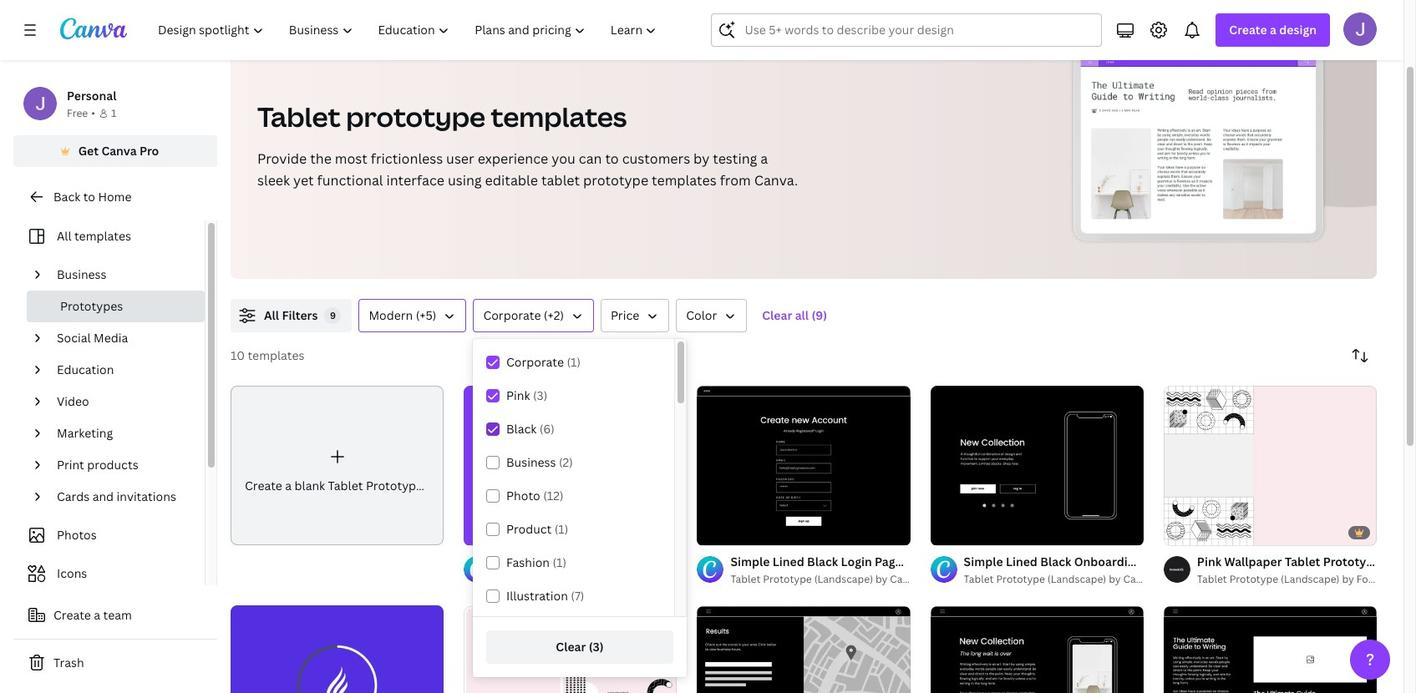 Task type: locate. For each thing, give the bounding box(es) containing it.
0 horizontal spatial clear
[[556, 640, 586, 655]]

using
[[448, 171, 482, 190]]

prototype up frictionless
[[346, 99, 486, 135]]

None search field
[[712, 13, 1103, 47]]

provide the most frictionless user experience you can to customers by testing a sleek yet functional interface using editable tablet prototype templates from canva.
[[257, 150, 799, 190]]

all filters
[[264, 308, 318, 324]]

get
[[78, 143, 99, 159]]

simple lined black onboarding page wireframe tablet ui prototype image
[[931, 386, 1144, 546]]

1 horizontal spatial all
[[264, 308, 279, 324]]

business up prototypes
[[57, 267, 107, 283]]

(3)
[[533, 388, 548, 404], [589, 640, 604, 655]]

create for create a blank tablet prototype (landscape)
[[245, 478, 282, 494]]

templates up the you in the left of the page
[[491, 99, 627, 135]]

to right back
[[83, 189, 95, 205]]

pink left wallpaper
[[1198, 555, 1222, 570]]

a up canva.
[[761, 150, 768, 168]]

create a blank tablet prototype (landscape) element
[[231, 386, 495, 546]]

3 creative from the left
[[1156, 573, 1197, 587]]

0 horizontal spatial prototype
[[346, 99, 486, 135]]

black
[[507, 421, 537, 437], [808, 555, 839, 570]]

black inside simple lined black login page wireframe tablet ui prototype tablet prototype (landscape) by canva creative studio
[[808, 555, 839, 570]]

1 horizontal spatial studio
[[966, 573, 998, 587]]

0 horizontal spatial all
[[57, 228, 71, 244]]

(1) down corporate (+2) button
[[567, 354, 581, 370]]

sleek
[[257, 171, 290, 190]]

corporate left (+2)
[[484, 308, 541, 324]]

all down back
[[57, 228, 71, 244]]

studio down simple lined black login page wireframe tablet ui prototype link
[[966, 573, 998, 587]]

prototype
[[366, 478, 423, 494], [1021, 555, 1079, 570], [1324, 555, 1382, 570], [530, 573, 579, 587], [763, 573, 812, 587], [997, 573, 1046, 587], [1230, 573, 1279, 587]]

fashion (1)
[[507, 555, 567, 571]]

by inside provide the most frictionless user experience you can to customers by testing a sleek yet functional interface using editable tablet prototype templates from canva.
[[694, 150, 710, 168]]

pro
[[140, 143, 159, 159]]

1 horizontal spatial pink
[[1198, 555, 1222, 570]]

business
[[57, 267, 107, 283], [507, 455, 556, 471]]

free
[[67, 106, 88, 120]]

1 horizontal spatial (3)
[[589, 640, 604, 655]]

tablet
[[257, 99, 341, 135], [328, 478, 363, 494], [967, 555, 1003, 570], [1286, 555, 1321, 570], [498, 573, 528, 587], [731, 573, 761, 587], [964, 573, 994, 587], [1198, 573, 1228, 587]]

a left team
[[94, 608, 100, 624]]

1 vertical spatial create
[[245, 478, 282, 494]]

a inside button
[[94, 608, 100, 624]]

1 vertical spatial corporate
[[507, 354, 564, 370]]

(9)
[[812, 308, 828, 324]]

simple lined black blog landing page wireframe tablet ui prototype image
[[1164, 607, 1378, 694]]

2 creative from the left
[[923, 573, 964, 587]]

to
[[606, 150, 619, 168], [83, 189, 95, 205]]

9 filter options selected element
[[325, 308, 341, 324]]

10
[[231, 348, 245, 364]]

lined
[[773, 555, 805, 570]]

products
[[87, 457, 138, 473]]

photo
[[507, 488, 541, 504]]

invitations
[[117, 489, 176, 505]]

tablet prototype templates image
[[1021, 12, 1378, 279], [1082, 57, 1317, 234]]

user
[[447, 150, 475, 168]]

1 horizontal spatial prototype
[[584, 171, 649, 190]]

0 vertical spatial all
[[57, 228, 71, 244]]

1 vertical spatial prototype
[[584, 171, 649, 190]]

1 vertical spatial black
[[808, 555, 839, 570]]

0 vertical spatial corporate
[[484, 308, 541, 324]]

tablet right blank
[[328, 478, 363, 494]]

all for all filters
[[264, 308, 279, 324]]

prototype down can
[[584, 171, 649, 190]]

a for create a team
[[94, 608, 100, 624]]

marketing link
[[50, 418, 195, 450]]

1 horizontal spatial clear
[[763, 308, 793, 324]]

1 vertical spatial to
[[83, 189, 95, 205]]

editable
[[485, 171, 538, 190]]

prototype
[[346, 99, 486, 135], [584, 171, 649, 190]]

0 horizontal spatial (3)
[[533, 388, 548, 404]]

a left design
[[1271, 22, 1277, 38]]

tablet down wallpaper
[[1198, 573, 1228, 587]]

0 vertical spatial (1)
[[567, 354, 581, 370]]

social media
[[57, 330, 128, 346]]

back to home
[[54, 189, 132, 205]]

clear inside button
[[556, 640, 586, 655]]

prototype inside 'link'
[[366, 478, 423, 494]]

video link
[[50, 386, 195, 418]]

(landscape) down "pink wallpaper tablet prototype" link
[[1282, 573, 1340, 587]]

2 tablet prototype (landscape) by canva creative studio from the left
[[964, 573, 1231, 587]]

0 vertical spatial pink
[[507, 388, 530, 404]]

create left blank
[[245, 478, 282, 494]]

1 horizontal spatial to
[[606, 150, 619, 168]]

social
[[57, 330, 91, 346]]

0 vertical spatial clear
[[763, 308, 793, 324]]

testing
[[713, 150, 758, 168]]

a inside provide the most frictionless user experience you can to customers by testing a sleek yet functional interface using editable tablet prototype templates from canva.
[[761, 150, 768, 168]]

photo (12)
[[507, 488, 564, 504]]

business inside business link
[[57, 267, 107, 283]]

tablet down fashion
[[498, 573, 528, 587]]

templates down customers
[[652, 171, 717, 190]]

product
[[507, 522, 552, 538]]

back to home link
[[13, 181, 217, 214]]

corporate for corporate (+2)
[[484, 308, 541, 324]]

(2)
[[559, 455, 573, 471]]

0 vertical spatial black
[[507, 421, 537, 437]]

a left blank
[[285, 478, 292, 494]]

studio down simple
[[733, 573, 764, 587]]

templates down back to home
[[74, 228, 131, 244]]

10 templates
[[231, 348, 305, 364]]

prototypes
[[60, 298, 123, 314]]

0 horizontal spatial business
[[57, 267, 107, 283]]

home
[[98, 189, 132, 205]]

formatika
[[1357, 573, 1405, 587]]

0 horizontal spatial tablet prototype (landscape) by canva creative studio
[[498, 573, 764, 587]]

pink up the black (6)
[[507, 388, 530, 404]]

create left design
[[1230, 22, 1268, 38]]

(3) inside button
[[589, 640, 604, 655]]

0 vertical spatial business
[[57, 267, 107, 283]]

ui
[[1006, 555, 1018, 570]]

1 horizontal spatial create
[[245, 478, 282, 494]]

0 horizontal spatial creative
[[690, 573, 730, 587]]

corporate up pink (3)
[[507, 354, 564, 370]]

1 horizontal spatial tablet prototype (landscape) by canva creative studio
[[964, 573, 1231, 587]]

1 vertical spatial business
[[507, 455, 556, 471]]

1 vertical spatial clear
[[556, 640, 586, 655]]

a inside dropdown button
[[1271, 22, 1277, 38]]

create inside dropdown button
[[1230, 22, 1268, 38]]

simple lined black map page wireframe tablet ui prototype image
[[698, 607, 911, 694]]

marketing
[[57, 426, 113, 441]]

(landscape) down login
[[815, 573, 874, 587]]

clear left "all"
[[763, 308, 793, 324]]

simple lined black login page wireframe tablet ui prototype link
[[731, 554, 1079, 572]]

0 horizontal spatial to
[[83, 189, 95, 205]]

simple lined black login page wireframe tablet ui prototype image
[[698, 386, 911, 546]]

most
[[335, 150, 368, 168]]

create down icons
[[54, 608, 91, 624]]

0 vertical spatial prototype
[[346, 99, 486, 135]]

cards
[[57, 489, 90, 505]]

back
[[54, 189, 80, 205]]

clear inside "button"
[[763, 308, 793, 324]]

corporate inside button
[[484, 308, 541, 324]]

0 vertical spatial to
[[606, 150, 619, 168]]

team
[[103, 608, 132, 624]]

1 creative from the left
[[690, 573, 730, 587]]

illustration (7)
[[507, 589, 585, 604]]

print
[[57, 457, 84, 473]]

0 vertical spatial create
[[1230, 22, 1268, 38]]

functional
[[317, 171, 383, 190]]

create inside 'link'
[[245, 478, 282, 494]]

photos link
[[23, 520, 195, 552]]

prototype inside provide the most frictionless user experience you can to customers by testing a sleek yet functional interface using editable tablet prototype templates from canva.
[[584, 171, 649, 190]]

(7)
[[571, 589, 585, 604]]

print products link
[[50, 450, 195, 482]]

tablet up tablet prototype (landscape) by formatika st link
[[1286, 555, 1321, 570]]

0 horizontal spatial create
[[54, 608, 91, 624]]

0 horizontal spatial studio
[[733, 573, 764, 587]]

business down the black (6)
[[507, 455, 556, 471]]

pink (3)
[[507, 388, 548, 404]]

pink for pink wallpaper tablet prototype tablet prototype (landscape) by formatika st
[[1198, 555, 1222, 570]]

create a team button
[[13, 599, 217, 633]]

tablet down wireframe
[[964, 573, 994, 587]]

canva
[[101, 143, 137, 159], [657, 573, 687, 587], [891, 573, 921, 587], [1124, 573, 1154, 587]]

all left filters
[[264, 308, 279, 324]]

a inside 'link'
[[285, 478, 292, 494]]

1 horizontal spatial black
[[808, 555, 839, 570]]

(landscape) inside simple lined black login page wireframe tablet ui prototype tablet prototype (landscape) by canva creative studio
[[815, 573, 874, 587]]

clear all (9)
[[763, 308, 828, 324]]

2 vertical spatial create
[[54, 608, 91, 624]]

blue corporate landing page tablet prototype image
[[231, 606, 444, 694]]

wallpaper
[[1225, 555, 1283, 570]]

wireframe
[[905, 555, 965, 570]]

1 vertical spatial all
[[264, 308, 279, 324]]

fashion
[[507, 555, 550, 571]]

jacob simon image
[[1344, 13, 1378, 46]]

1 horizontal spatial creative
[[923, 573, 964, 587]]

0 vertical spatial (3)
[[533, 388, 548, 404]]

can
[[579, 150, 602, 168]]

by
[[694, 150, 710, 168], [643, 573, 655, 587], [876, 573, 888, 587], [1109, 573, 1122, 587], [1343, 573, 1355, 587]]

2 horizontal spatial creative
[[1156, 573, 1197, 587]]

2 horizontal spatial studio
[[1199, 573, 1231, 587]]

pink inside pink wallpaper tablet prototype tablet prototype (landscape) by formatika st
[[1198, 555, 1222, 570]]

create inside button
[[54, 608, 91, 624]]

tablet prototype (landscape) by canva creative studio link
[[498, 572, 764, 589], [731, 572, 998, 589], [964, 572, 1231, 589]]

pink for pink (3)
[[507, 388, 530, 404]]

simple
[[731, 555, 770, 570]]

(landscape) up (7)
[[581, 573, 640, 587]]

0 horizontal spatial pink
[[507, 388, 530, 404]]

black left login
[[808, 555, 839, 570]]

2 studio from the left
[[966, 573, 998, 587]]

clear down (7)
[[556, 640, 586, 655]]

1 vertical spatial (3)
[[589, 640, 604, 655]]

price button
[[601, 299, 670, 333]]

1 vertical spatial (1)
[[555, 522, 569, 538]]

to right can
[[606, 150, 619, 168]]

templates right "10"
[[248, 348, 305, 364]]

simple lined black landing page wireframe tablet ui prototype image
[[931, 607, 1144, 694]]

2 horizontal spatial create
[[1230, 22, 1268, 38]]

color
[[687, 308, 718, 324]]

a for create a blank tablet prototype (landscape)
[[285, 478, 292, 494]]

1 vertical spatial pink
[[1198, 555, 1222, 570]]

templates
[[491, 99, 627, 135], [652, 171, 717, 190], [74, 228, 131, 244], [248, 348, 305, 364]]

studio down wallpaper
[[1199, 573, 1231, 587]]

2 vertical spatial (1)
[[553, 555, 567, 571]]

templates inside provide the most frictionless user experience you can to customers by testing a sleek yet functional interface using editable tablet prototype templates from canva.
[[652, 171, 717, 190]]

1 horizontal spatial business
[[507, 455, 556, 471]]

create for create a team
[[54, 608, 91, 624]]

(1) right product
[[555, 522, 569, 538]]

(landscape) left photo
[[426, 478, 495, 494]]

(1) right fashion
[[553, 555, 567, 571]]

black left (6)
[[507, 421, 537, 437]]

clear for clear all (9)
[[763, 308, 793, 324]]



Task type: describe. For each thing, give the bounding box(es) containing it.
(12)
[[544, 488, 564, 504]]

frictionless
[[371, 150, 443, 168]]

create for create a design
[[1230, 22, 1268, 38]]

(1) for fashion (1)
[[553, 555, 567, 571]]

business link
[[50, 259, 195, 291]]

1 studio from the left
[[733, 573, 764, 587]]

(+5)
[[416, 308, 437, 324]]

customers
[[623, 150, 691, 168]]

all
[[796, 308, 809, 324]]

print products
[[57, 457, 138, 473]]

personal
[[67, 88, 117, 104]]

pink abstract tablet prototype wallpaper image
[[464, 607, 677, 694]]

(+2)
[[544, 308, 564, 324]]

corporate (+2) button
[[474, 299, 594, 333]]

get canva pro button
[[13, 135, 217, 167]]

(landscape) inside 'link'
[[426, 478, 495, 494]]

(1) for product (1)
[[555, 522, 569, 538]]

pink wallpaper tablet prototype image
[[1164, 386, 1378, 546]]

create a design button
[[1217, 13, 1331, 47]]

to inside provide the most frictionless user experience you can to customers by testing a sleek yet functional interface using editable tablet prototype templates from canva.
[[606, 150, 619, 168]]

color button
[[677, 299, 748, 333]]

interface
[[387, 171, 445, 190]]

and
[[92, 489, 114, 505]]

you
[[552, 150, 576, 168]]

1 tablet prototype (landscape) by canva creative studio link from the left
[[498, 572, 764, 589]]

tablet up provide at the top of the page
[[257, 99, 341, 135]]

tablet
[[542, 171, 580, 190]]

login
[[841, 555, 873, 570]]

media
[[94, 330, 128, 346]]

1
[[111, 106, 116, 120]]

trash link
[[13, 647, 217, 680]]

by inside pink wallpaper tablet prototype tablet prototype (landscape) by formatika st
[[1343, 573, 1355, 587]]

3 tablet prototype (landscape) by canva creative studio link from the left
[[964, 572, 1231, 589]]

business for business
[[57, 267, 107, 283]]

modern (+5) button
[[359, 299, 467, 333]]

from
[[720, 171, 751, 190]]

business (2)
[[507, 455, 573, 471]]

canva inside simple lined black login page wireframe tablet ui prototype tablet prototype (landscape) by canva creative studio
[[891, 573, 921, 587]]

tablet prototype (landscape) by formatika st link
[[1198, 572, 1417, 589]]

icons link
[[23, 558, 195, 590]]

tablet prototype templates
[[257, 99, 627, 135]]

tablet left the ui
[[967, 555, 1003, 570]]

product (1)
[[507, 522, 569, 538]]

a for create a design
[[1271, 22, 1277, 38]]

trash
[[54, 655, 84, 671]]

clear (3)
[[556, 640, 604, 655]]

all templates link
[[23, 221, 195, 252]]

(1) for corporate (1)
[[567, 354, 581, 370]]

pink wallpaper tablet prototype link
[[1198, 554, 1382, 572]]

page
[[875, 555, 903, 570]]

social media link
[[50, 323, 195, 354]]

provide
[[257, 150, 307, 168]]

black (6)
[[507, 421, 555, 437]]

purple and pink flat color login page simple tablet ui prototype image
[[464, 386, 677, 546]]

cards and invitations
[[57, 489, 176, 505]]

clear for clear (3)
[[556, 640, 586, 655]]

corporate for corporate (1)
[[507, 354, 564, 370]]

modern (+5)
[[369, 308, 437, 324]]

(3) for clear (3)
[[589, 640, 604, 655]]

(landscape) up "simple lined black landing page wireframe tablet ui prototype" image
[[1048, 573, 1107, 587]]

business for business (2)
[[507, 455, 556, 471]]

clear (3) button
[[487, 631, 674, 665]]

st
[[1408, 573, 1417, 587]]

corporate (+2)
[[484, 308, 564, 324]]

3 studio from the left
[[1199, 573, 1231, 587]]

pink wallpaper tablet prototype tablet prototype (landscape) by formatika st
[[1198, 555, 1417, 587]]

create a team
[[54, 608, 132, 624]]

clear all (9) button
[[754, 299, 836, 333]]

create a blank tablet prototype (landscape)
[[245, 478, 495, 494]]

canva inside button
[[101, 143, 137, 159]]

blank
[[295, 478, 325, 494]]

video
[[57, 394, 89, 410]]

studio inside simple lined black login page wireframe tablet ui prototype tablet prototype (landscape) by canva creative studio
[[966, 573, 998, 587]]

education
[[57, 362, 114, 378]]

Search search field
[[745, 14, 1092, 46]]

•
[[91, 106, 95, 120]]

(3) for pink (3)
[[533, 388, 548, 404]]

top level navigation element
[[147, 13, 672, 47]]

Sort by button
[[1344, 339, 1378, 373]]

price
[[611, 308, 640, 324]]

tablet inside 'link'
[[328, 478, 363, 494]]

cards and invitations link
[[50, 482, 195, 513]]

filters
[[282, 308, 318, 324]]

1 tablet prototype (landscape) by canva creative studio from the left
[[498, 573, 764, 587]]

create a design
[[1230, 22, 1318, 38]]

modern
[[369, 308, 413, 324]]

tablet down simple
[[731, 573, 761, 587]]

2 tablet prototype (landscape) by canva creative studio link from the left
[[731, 572, 998, 589]]

corporate (1)
[[507, 354, 581, 370]]

by inside simple lined black login page wireframe tablet ui prototype tablet prototype (landscape) by canva creative studio
[[876, 573, 888, 587]]

(6)
[[540, 421, 555, 437]]

create a blank tablet prototype (landscape) link
[[231, 386, 495, 546]]

education link
[[50, 354, 195, 386]]

canva.
[[755, 171, 799, 190]]

icons
[[57, 566, 87, 582]]

0 horizontal spatial black
[[507, 421, 537, 437]]

get canva pro
[[78, 143, 159, 159]]

templates inside all templates link
[[74, 228, 131, 244]]

illustration
[[507, 589, 568, 604]]

all for all templates
[[57, 228, 71, 244]]

creative inside simple lined black login page wireframe tablet ui prototype tablet prototype (landscape) by canva creative studio
[[923, 573, 964, 587]]

experience
[[478, 150, 549, 168]]

yet
[[293, 171, 314, 190]]

(landscape) inside pink wallpaper tablet prototype tablet prototype (landscape) by formatika st
[[1282, 573, 1340, 587]]

design
[[1280, 22, 1318, 38]]



Task type: vqa. For each thing, say whether or not it's contained in the screenshot.
top "All"
yes



